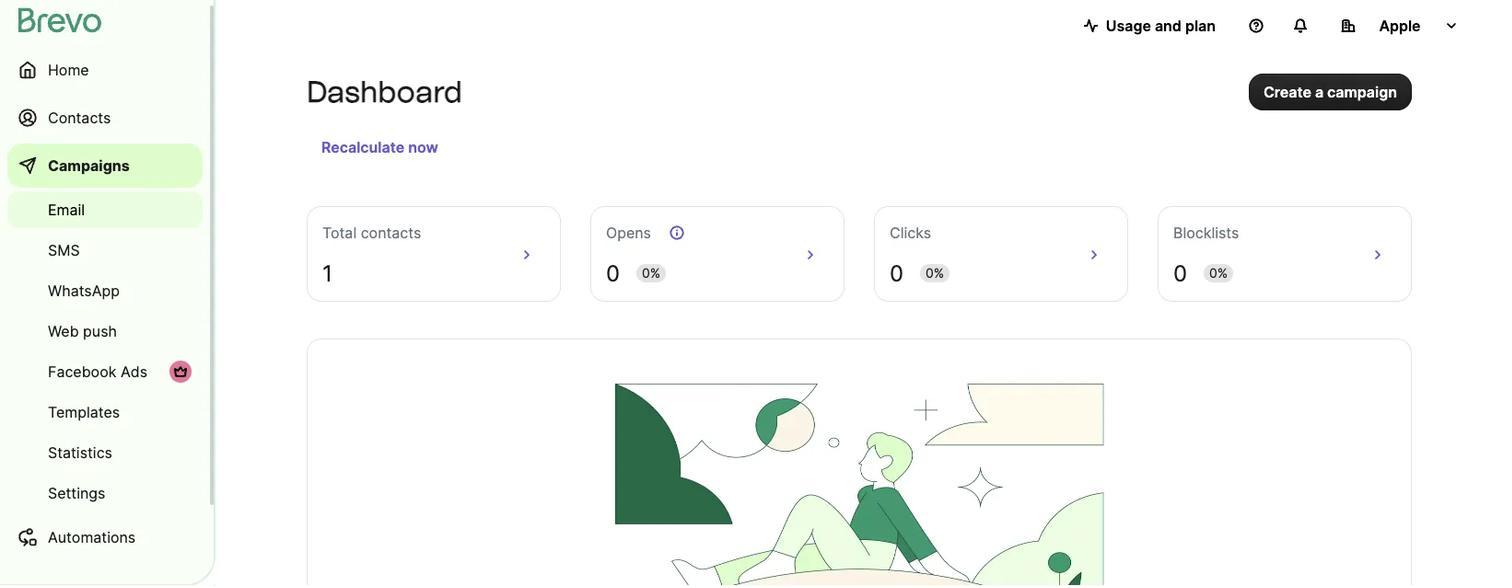 Task type: vqa. For each thing, say whether or not it's contained in the screenshot.
1 at the left of page
yes



Task type: locate. For each thing, give the bounding box(es) containing it.
0 down "clicks"
[[890, 260, 904, 287]]

templates link
[[7, 394, 203, 431]]

create
[[1264, 83, 1312, 101]]

usage and plan button
[[1069, 7, 1231, 44]]

0 horizontal spatial 0%
[[642, 266, 661, 281]]

1 horizontal spatial 0%
[[926, 266, 944, 281]]

0% down "clicks"
[[926, 266, 944, 281]]

2 0% from the left
[[926, 266, 944, 281]]

2 0 from the left
[[890, 260, 904, 287]]

create a campaign button
[[1249, 74, 1412, 111]]

total
[[322, 224, 357, 242]]

2 horizontal spatial 0%
[[1210, 266, 1228, 281]]

recalculate
[[322, 138, 405, 156]]

0
[[606, 260, 620, 287], [890, 260, 904, 287], [1174, 260, 1187, 287]]

push
[[83, 322, 117, 340]]

0 down blocklists
[[1174, 260, 1187, 287]]

campaign
[[1328, 83, 1397, 101]]

dashboard
[[307, 74, 462, 110]]

0% down blocklists
[[1210, 266, 1228, 281]]

0% for clicks
[[926, 266, 944, 281]]

0 down 'opens'
[[606, 260, 620, 287]]

0% for blocklists
[[1210, 266, 1228, 281]]

3 0% from the left
[[1210, 266, 1228, 281]]

total contacts
[[322, 224, 421, 242]]

0 horizontal spatial 0
[[606, 260, 620, 287]]

blocklists
[[1174, 224, 1239, 242]]

0% down 'opens'
[[642, 266, 661, 281]]

contacts link
[[7, 96, 203, 140]]

0%
[[642, 266, 661, 281], [926, 266, 944, 281], [1210, 266, 1228, 281]]

3 0 from the left
[[1174, 260, 1187, 287]]

whatsapp
[[48, 282, 120, 300]]

ads
[[121, 363, 147, 381]]

1 horizontal spatial 0
[[890, 260, 904, 287]]

opens
[[606, 224, 651, 242]]

templates
[[48, 403, 120, 421]]

sms
[[48, 241, 80, 259]]

email link
[[7, 192, 203, 228]]

2 horizontal spatial 0
[[1174, 260, 1187, 287]]

usage and plan
[[1106, 17, 1216, 35]]

sms link
[[7, 232, 203, 269]]

facebook ads
[[48, 363, 147, 381]]

campaigns link
[[7, 144, 203, 188]]

statistics
[[48, 444, 112, 462]]



Task type: describe. For each thing, give the bounding box(es) containing it.
and
[[1155, 17, 1182, 35]]

facebook ads link
[[7, 354, 203, 391]]

facebook
[[48, 363, 116, 381]]

recalculate now button
[[314, 133, 446, 162]]

usage
[[1106, 17, 1151, 35]]

home
[[48, 61, 89, 79]]

campaigns
[[48, 157, 130, 175]]

1 0 from the left
[[606, 260, 620, 287]]

home link
[[7, 48, 203, 92]]

statistics link
[[7, 435, 203, 472]]

1 0% from the left
[[642, 266, 661, 281]]

0 for clicks
[[890, 260, 904, 287]]

create a campaign
[[1264, 83, 1397, 101]]

recalculate now
[[322, 138, 438, 156]]

clicks
[[890, 224, 932, 242]]

web push
[[48, 322, 117, 340]]

automations
[[48, 529, 136, 547]]

contacts
[[361, 224, 421, 242]]

settings
[[48, 485, 105, 503]]

a
[[1315, 83, 1324, 101]]

apple
[[1379, 17, 1421, 35]]

plan
[[1186, 17, 1216, 35]]

email
[[48, 201, 85, 219]]

settings link
[[7, 475, 203, 512]]

apple button
[[1327, 7, 1474, 44]]

automations link
[[7, 516, 203, 560]]

whatsapp link
[[7, 273, 203, 310]]

web push link
[[7, 313, 203, 350]]

1
[[322, 260, 333, 287]]

contacts
[[48, 109, 111, 127]]

web
[[48, 322, 79, 340]]

left___rvooi image
[[173, 365, 188, 380]]

0 for blocklists
[[1174, 260, 1187, 287]]

now
[[408, 138, 438, 156]]



